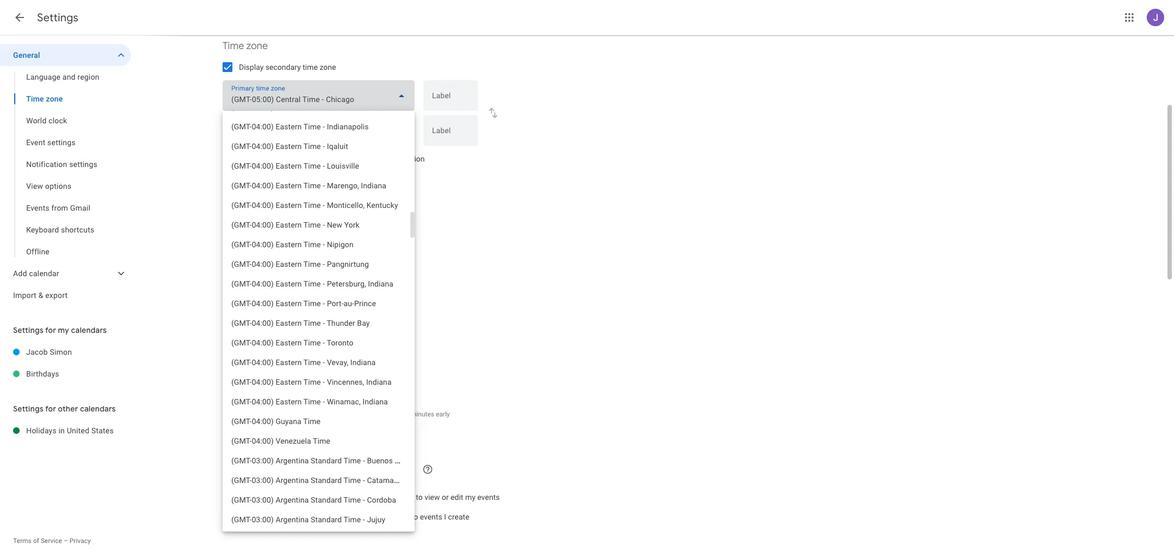 Task type: locate. For each thing, give the bounding box(es) containing it.
time left zones
[[380, 177, 393, 185]]

(gmt minus 04:00)eastern time - port-au-prince option
[[223, 294, 411, 313]]

2 horizontal spatial my
[[465, 493, 476, 502]]

have
[[359, 493, 375, 502]]

clock up show world clock
[[251, 227, 275, 239]]

keyboard shortcuts
[[26, 225, 94, 234]]

0 horizontal spatial event settings
[[26, 138, 76, 147]]

events
[[26, 204, 49, 212]]

2 vertical spatial settings
[[13, 404, 44, 414]]

world down language
[[26, 116, 47, 125]]

time
[[223, 40, 244, 52], [26, 94, 44, 103]]

clock
[[49, 116, 67, 125], [251, 227, 275, 239], [281, 249, 299, 258]]

1 horizontal spatial world
[[223, 227, 249, 239]]

let
[[239, 493, 250, 502]]

calendar
[[312, 177, 338, 185]]

learn more about how google calendar works across time zones
[[223, 177, 412, 185]]

settings
[[47, 138, 76, 147], [69, 160, 97, 169], [250, 330, 285, 343]]

they
[[342, 493, 357, 502]]

clock up the notification settings
[[49, 116, 67, 125]]

1 vertical spatial calendars
[[80, 404, 116, 414]]

world
[[26, 116, 47, 125], [223, 227, 249, 239]]

0 horizontal spatial world clock
[[26, 116, 67, 125]]

0 vertical spatial calendars
[[71, 325, 107, 335]]

settings for settings for my calendars
[[13, 325, 44, 335]]

meetings left 10
[[373, 411, 400, 418]]

time down language
[[26, 94, 44, 103]]

video
[[347, 513, 366, 521]]

early
[[325, 411, 339, 418], [436, 411, 450, 418]]

terms of service – privacy
[[13, 537, 91, 545]]

0 vertical spatial settings
[[37, 11, 78, 25]]

birthdays link
[[26, 363, 131, 385]]

(gmt minus 04:00)eastern time - indianapolis option
[[223, 117, 411, 136]]

0 horizontal spatial world
[[26, 116, 47, 125]]

google
[[290, 177, 310, 185], [302, 513, 326, 521]]

settings
[[37, 11, 78, 25], [13, 325, 44, 335], [13, 404, 44, 414]]

settings right 'go back' icon
[[37, 11, 78, 25]]

0 horizontal spatial and
[[63, 73, 76, 81]]

to
[[254, 154, 261, 163], [363, 154, 370, 163], [416, 493, 423, 502], [411, 513, 418, 521]]

calendars up states
[[80, 404, 116, 414]]

and left the region
[[63, 73, 76, 81]]

1 vertical spatial my
[[58, 325, 69, 335]]

0 vertical spatial and
[[63, 73, 76, 81]]

events left i
[[420, 513, 443, 521]]

world
[[260, 249, 279, 258]]

meetings up the 5
[[266, 388, 297, 397]]

event
[[26, 138, 45, 147], [223, 330, 247, 343]]

others
[[252, 493, 273, 502]]

to right ask
[[254, 154, 261, 163]]

holidays in united states
[[26, 426, 114, 435]]

region
[[78, 73, 100, 81]]

settings for other calendars
[[13, 404, 116, 414]]

0 vertical spatial world clock
[[26, 116, 67, 125]]

time zone inside group
[[26, 94, 63, 103]]

time zones link
[[380, 177, 412, 185]]

2 early from the left
[[436, 411, 450, 418]]

early right 10
[[436, 411, 450, 418]]

world clock up notification
[[26, 116, 67, 125]]

Label for secondary time zone. text field
[[432, 127, 469, 142]]

terms of service link
[[13, 537, 62, 545]]

2 for from the top
[[45, 404, 56, 414]]

events from gmail
[[26, 204, 90, 212]]

0 vertical spatial event
[[26, 138, 45, 147]]

calendars
[[71, 325, 107, 335], [80, 404, 116, 414]]

meetings left the 5
[[266, 411, 293, 418]]

google right how
[[290, 177, 310, 185]]

time zone up display
[[223, 40, 268, 52]]

zone up (gmt minus 04:00)eastern time - grand turk option
[[320, 63, 336, 72]]

0 vertical spatial my
[[288, 154, 298, 163]]

1 horizontal spatial events
[[478, 493, 500, 502]]

1 vertical spatial for
[[45, 404, 56, 414]]

(gmt minus 03:00)argentina standard time - jujuy option
[[223, 510, 411, 530]]

event settings
[[26, 138, 76, 147], [223, 330, 285, 343]]

(gmt minus 04:00)guyana time option
[[223, 412, 411, 431]]

world up show at the top of the page
[[223, 227, 249, 239]]

settings heading
[[37, 11, 78, 25]]

export
[[45, 291, 68, 300]]

1 horizontal spatial event settings
[[223, 330, 285, 343]]

holidays in united states tree item
[[0, 420, 131, 442]]

1 for from the top
[[45, 325, 56, 335]]

conferences
[[368, 513, 410, 521]]

for left other
[[45, 404, 56, 414]]

settings for settings for other calendars
[[13, 404, 44, 414]]

speedy meetings
[[239, 388, 297, 397]]

1 vertical spatial settings
[[13, 325, 44, 335]]

1 vertical spatial time zone
[[26, 94, 63, 103]]

display
[[239, 63, 264, 72]]

calendars for settings for other calendars
[[80, 404, 116, 414]]

1 horizontal spatial time
[[223, 40, 244, 52]]

1 horizontal spatial time zone
[[223, 40, 268, 52]]

0 vertical spatial world
[[26, 116, 47, 125]]

1 horizontal spatial event
[[223, 330, 247, 343]]

secondary
[[266, 63, 301, 72]]

my right update
[[288, 154, 298, 163]]

to right conferences
[[411, 513, 418, 521]]

guest
[[250, 431, 266, 439]]

0 horizontal spatial time zone
[[26, 94, 63, 103]]

calendars up jacob simon tree item in the left bottom of the page
[[71, 325, 107, 335]]

calendar
[[29, 269, 59, 278]]

about
[[257, 177, 274, 185]]

default
[[227, 431, 248, 439]]

2 vertical spatial clock
[[281, 249, 299, 258]]

google down (gmt minus 03:00)argentina standard time - cordoba option
[[302, 513, 326, 521]]

1 horizontal spatial clock
[[251, 227, 275, 239]]

birthdays
[[26, 370, 59, 378]]

1 minutes from the left
[[300, 411, 324, 418]]

1 horizontal spatial early
[[436, 411, 450, 418]]

events right edit
[[478, 493, 500, 502]]

jacob simon
[[26, 348, 72, 356]]

world clock up show at the top of the page
[[223, 227, 275, 239]]

settings up the jacob
[[13, 325, 44, 335]]

minutes right 10
[[411, 411, 435, 418]]

clock right the world
[[281, 249, 299, 258]]

group
[[0, 66, 131, 263]]

permission
[[376, 493, 414, 502]]

for up jacob simon
[[45, 325, 56, 335]]

time
[[303, 63, 318, 72], [328, 154, 343, 163], [380, 177, 393, 185]]

1 vertical spatial settings
[[69, 160, 97, 169]]

30
[[235, 411, 243, 418]]

1 horizontal spatial and
[[341, 411, 352, 418]]

0 vertical spatial for
[[45, 325, 56, 335]]

time right primary
[[328, 154, 343, 163]]

automatically add google meet video conferences to events i create
[[239, 513, 470, 521]]

(gmt minus 03:00)argentina standard time - buenos aires option
[[223, 451, 411, 471]]

time right secondary
[[303, 63, 318, 72]]

my up jacob simon tree item in the left bottom of the page
[[58, 325, 69, 335]]

1 horizontal spatial my
[[288, 154, 298, 163]]

zone down language and region
[[46, 94, 63, 103]]

meet
[[328, 513, 346, 521]]

0 horizontal spatial time
[[26, 94, 44, 103]]

0 vertical spatial events
[[478, 493, 500, 502]]

settings for my calendars
[[13, 325, 107, 335]]

united
[[67, 426, 89, 435]]

tree
[[0, 44, 131, 306]]

1 vertical spatial world clock
[[223, 227, 275, 239]]

my
[[288, 154, 298, 163], [58, 325, 69, 335], [465, 493, 476, 502]]

and
[[63, 73, 76, 81], [341, 411, 352, 418]]

holidays
[[26, 426, 57, 435]]

(gmt minus 04:00)eastern time - toronto option
[[223, 333, 411, 353]]

5
[[295, 411, 299, 418]]

minutes
[[300, 411, 324, 418], [411, 411, 435, 418]]

time zone
[[223, 40, 268, 52], [26, 94, 63, 103]]

2 vertical spatial settings
[[250, 330, 285, 343]]

time up display
[[223, 40, 244, 52]]

events
[[478, 493, 500, 502], [420, 513, 443, 521]]

(gmt minus 04:00)eastern time - vincennes, indiana option
[[223, 372, 411, 392]]

0 horizontal spatial clock
[[49, 116, 67, 125]]

0 vertical spatial time
[[223, 40, 244, 52]]

primary
[[300, 154, 326, 163]]

notification settings
[[26, 160, 97, 169]]

(gmt minus 04:00)eastern time - petersburg, indiana option
[[223, 274, 411, 294]]

1 vertical spatial time
[[26, 94, 44, 103]]

and left longer
[[341, 411, 352, 418]]

1 vertical spatial world
[[223, 227, 249, 239]]

1 horizontal spatial time
[[328, 154, 343, 163]]

None field
[[223, 80, 415, 111]]

view
[[425, 493, 440, 502]]

0 horizontal spatial early
[[325, 411, 339, 418]]

early left longer
[[325, 411, 339, 418]]

1 horizontal spatial world clock
[[223, 227, 275, 239]]

privacy
[[70, 537, 91, 545]]

0 horizontal spatial my
[[58, 325, 69, 335]]

(gmt minus 04:00)eastern time - nipigon option
[[223, 235, 411, 254]]

settings up holidays
[[13, 404, 44, 414]]

1 vertical spatial clock
[[251, 227, 275, 239]]

for
[[45, 325, 56, 335], [45, 404, 56, 414]]

zone
[[246, 40, 268, 52], [320, 63, 336, 72], [46, 94, 63, 103], [345, 154, 361, 163]]

minutes right the 5
[[300, 411, 324, 418]]

0 horizontal spatial events
[[420, 513, 443, 521]]

tree containing general
[[0, 44, 131, 306]]

0 horizontal spatial minutes
[[300, 411, 324, 418]]

gmail
[[70, 204, 90, 212]]

and inside group
[[63, 73, 76, 81]]

time zone down language
[[26, 94, 63, 103]]

(gmt minus 04:00)eastern time - new york option
[[223, 215, 411, 235]]

2 vertical spatial time
[[380, 177, 393, 185]]

1 horizontal spatial minutes
[[411, 411, 435, 418]]

my right edit
[[465, 493, 476, 502]]

meetings
[[266, 388, 297, 397], [266, 411, 293, 418], [373, 411, 400, 418]]

0 horizontal spatial time
[[303, 63, 318, 72]]

2 horizontal spatial clock
[[281, 249, 299, 258]]

(gmt minus 04:00)eastern time - pangnirtung option
[[223, 254, 411, 274]]

general
[[13, 51, 40, 60]]



Task type: vqa. For each thing, say whether or not it's contained in the screenshot.
"region" in the GROUP
no



Task type: describe. For each thing, give the bounding box(es) containing it.
world clock inside group
[[26, 116, 67, 125]]

works
[[340, 177, 357, 185]]

(gmt minus 04:00)eastern time - marengo, indiana option
[[223, 176, 411, 195]]

(gmt minus 04:00)venezuela time option
[[223, 431, 411, 451]]

birthdays tree item
[[0, 363, 131, 385]]

offline
[[26, 247, 50, 256]]

group containing language and region
[[0, 66, 131, 263]]

options
[[45, 182, 71, 191]]

display secondary time zone
[[239, 63, 336, 72]]

calendars for settings for my calendars
[[71, 325, 107, 335]]

default guest permissions
[[227, 431, 303, 439]]

add
[[13, 269, 27, 278]]

all
[[289, 493, 297, 502]]

Label for primary time zone. text field
[[432, 92, 469, 107]]

service
[[41, 537, 62, 545]]

(gmt minus 04:00)eastern time - thunder bay option
[[223, 313, 411, 333]]

see
[[275, 493, 287, 502]]

0 vertical spatial event settings
[[26, 138, 76, 147]]

(gmt minus 03:00)argentina standard time - catamarca option
[[223, 471, 411, 490]]

for for other
[[45, 404, 56, 414]]

show world clock
[[239, 249, 299, 258]]

let others see all invitations if they have permission to view or edit my events
[[239, 493, 500, 502]]

create
[[448, 513, 470, 521]]

(gmt minus 03:00)argentina standard time - cordoba option
[[223, 490, 411, 510]]

show
[[239, 249, 258, 258]]

across
[[359, 177, 378, 185]]

zone inside group
[[46, 94, 63, 103]]

ask
[[239, 154, 252, 163]]

location
[[398, 154, 425, 163]]

i
[[444, 513, 446, 521]]

or
[[442, 493, 449, 502]]

2 minutes from the left
[[411, 411, 435, 418]]

settings for my calendars tree
[[0, 341, 131, 385]]

zone up display
[[246, 40, 268, 52]]

holidays in united states link
[[26, 420, 131, 442]]

in
[[59, 426, 65, 435]]

2 horizontal spatial time
[[380, 177, 393, 185]]

invitations
[[299, 493, 334, 502]]

longer
[[353, 411, 372, 418]]

notification
[[26, 160, 67, 169]]

settings for settings
[[37, 11, 78, 25]]

more
[[241, 177, 256, 185]]

0 vertical spatial settings
[[47, 138, 76, 147]]

general tree item
[[0, 44, 131, 66]]

1 vertical spatial event settings
[[223, 330, 285, 343]]

update
[[262, 154, 286, 163]]

end
[[223, 411, 234, 418]]

view options
[[26, 182, 71, 191]]

(gmt minus 04:00)eastern time - vevay, indiana option
[[223, 353, 411, 372]]

automatically
[[239, 513, 286, 521]]

of
[[33, 537, 39, 545]]

(gmt minus 03:00)argentina standard time - la rioja option
[[223, 530, 411, 549]]

states
[[91, 426, 114, 435]]

1 vertical spatial events
[[420, 513, 443, 521]]

0 vertical spatial time
[[303, 63, 318, 72]]

permissions
[[268, 431, 303, 439]]

10
[[402, 411, 409, 418]]

0 horizontal spatial event
[[26, 138, 45, 147]]

(gmt minus 04:00)eastern time - winamac, indiana option
[[223, 392, 411, 412]]

go back image
[[13, 11, 26, 24]]

add calendar
[[13, 269, 59, 278]]

time inside group
[[26, 94, 44, 103]]

jacob
[[26, 348, 48, 356]]

how
[[276, 177, 288, 185]]

1 early from the left
[[325, 411, 339, 418]]

zones
[[395, 177, 412, 185]]

current
[[372, 154, 396, 163]]

view
[[26, 182, 43, 191]]

privacy link
[[70, 537, 91, 545]]

0 vertical spatial time zone
[[223, 40, 268, 52]]

learn
[[223, 177, 239, 185]]

minute
[[244, 411, 265, 418]]

for for my
[[45, 325, 56, 335]]

to left current
[[363, 154, 370, 163]]

1 vertical spatial time
[[328, 154, 343, 163]]

from
[[51, 204, 68, 212]]

import
[[13, 291, 36, 300]]

speedy
[[239, 388, 264, 397]]

ask to update my primary time zone to current location
[[239, 154, 425, 163]]

1 vertical spatial and
[[341, 411, 352, 418]]

(gmt minus 04:00)eastern time - louisville option
[[223, 156, 411, 176]]

jacob simon tree item
[[0, 341, 131, 363]]

1 vertical spatial event
[[223, 330, 247, 343]]

(gmt minus 04:00)eastern time - iqaluit option
[[223, 136, 411, 156]]

shortcuts
[[61, 225, 94, 234]]

(gmt minus 04:00)eastern time - grand turk option
[[223, 97, 411, 117]]

0 vertical spatial google
[[290, 177, 310, 185]]

world inside group
[[26, 116, 47, 125]]

&
[[38, 291, 43, 300]]

zone up works
[[345, 154, 361, 163]]

2 vertical spatial my
[[465, 493, 476, 502]]

end 30 minute meetings 5 minutes early and longer meetings 10 minutes early
[[223, 411, 450, 418]]

edit
[[451, 493, 464, 502]]

simon
[[50, 348, 72, 356]]

language and region
[[26, 73, 100, 81]]

add
[[288, 513, 300, 521]]

1 vertical spatial google
[[302, 513, 326, 521]]

import & export
[[13, 291, 68, 300]]

(gmt minus 04:00)eastern time - monticello, kentucky option
[[223, 195, 411, 215]]

other
[[58, 404, 78, 414]]

to left view
[[416, 493, 423, 502]]

if
[[336, 493, 340, 502]]

keyboard
[[26, 225, 59, 234]]

terms
[[13, 537, 32, 545]]

–
[[64, 537, 68, 545]]

0 vertical spatial clock
[[49, 116, 67, 125]]

language
[[26, 73, 61, 81]]



